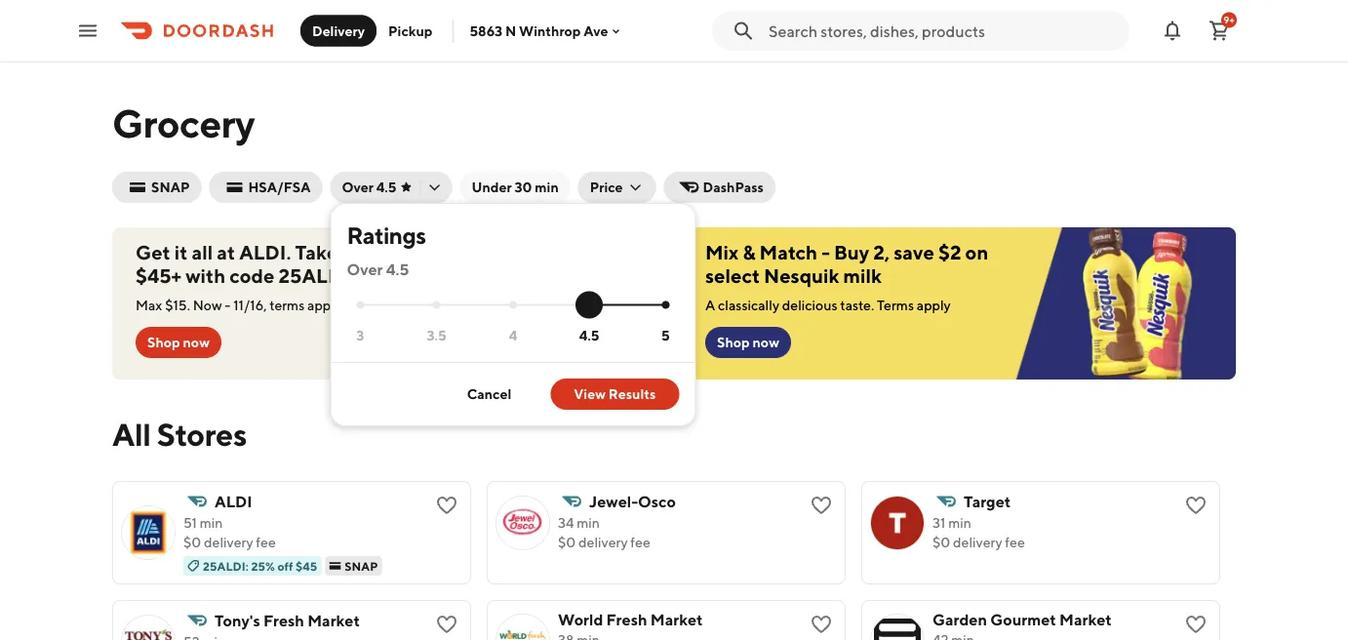 Task type: vqa. For each thing, say whether or not it's contained in the screenshot.
"4.5" within Over 4.5 button
yes



Task type: describe. For each thing, give the bounding box(es) containing it.
shop for select
[[717, 334, 750, 350]]

mix & match - buy 2, save $2 on select nesquik milk a classically delicious taste. terms apply
[[705, 241, 989, 313]]

view
[[574, 386, 606, 402]]

mix
[[705, 241, 739, 264]]

min for target
[[948, 515, 972, 531]]

31
[[933, 515, 946, 531]]

5
[[662, 327, 670, 343]]

delivery for jewel-osco
[[579, 534, 628, 550]]

&
[[743, 241, 756, 264]]

30
[[515, 179, 532, 195]]

target
[[964, 492, 1011, 511]]

garden gourmet market
[[933, 610, 1112, 629]]

hsa/fsa
[[248, 179, 311, 195]]

5863
[[470, 23, 502, 39]]

nesquik
[[764, 264, 839, 287]]

now for with
[[183, 334, 210, 350]]

- inside mix & match - buy 2, save $2 on select nesquik milk a classically delicious taste. terms apply
[[822, 241, 830, 264]]

11/16,
[[233, 297, 267, 313]]

aldi.
[[239, 241, 291, 264]]

market for garden gourmet market
[[1060, 610, 1112, 629]]

it
[[174, 241, 188, 264]]

min for jewel-osco
[[577, 515, 600, 531]]

world
[[558, 610, 603, 629]]

jewel-osco
[[589, 492, 676, 511]]

2 vertical spatial 4.5
[[579, 327, 600, 343]]

delivery for aldi
[[204, 534, 253, 550]]

view results button
[[551, 379, 679, 410]]

25aldi:
[[203, 559, 249, 573]]

snap inside snap button
[[151, 179, 190, 195]]

9+
[[1224, 14, 1235, 25]]

at
[[217, 241, 235, 264]]

all
[[112, 416, 151, 452]]

taste.
[[840, 297, 874, 313]]

save
[[894, 241, 934, 264]]

$2
[[938, 241, 961, 264]]

over inside button
[[342, 179, 374, 195]]

match
[[760, 241, 818, 264]]

osco
[[638, 492, 676, 511]]

5863 n winthrop ave button
[[470, 23, 624, 39]]

tony's
[[215, 611, 260, 630]]

get
[[136, 241, 170, 264]]

5 stars and over image
[[662, 301, 670, 309]]

now
[[193, 297, 222, 313]]

world fresh market
[[558, 610, 703, 629]]

market for world fresh market
[[651, 610, 703, 629]]

price
[[590, 179, 623, 195]]

4 stars and over image
[[509, 301, 517, 309]]

stores
[[157, 416, 247, 452]]

aldi
[[215, 492, 252, 511]]

all
[[192, 241, 213, 264]]

with
[[186, 264, 226, 287]]

jewel-
[[589, 492, 638, 511]]

tony's fresh market
[[215, 611, 360, 630]]

fresh for world
[[606, 610, 647, 629]]

3.5
[[427, 327, 447, 343]]

dashpass
[[703, 179, 764, 195]]

25aldi.
[[279, 264, 354, 287]]

under
[[472, 179, 512, 195]]

click to add this store to your saved list image for tony's fresh market
[[435, 613, 459, 636]]

apply.
[[307, 297, 344, 313]]

5863 n winthrop ave
[[470, 23, 608, 39]]

delicious
[[782, 297, 838, 313]]

hsa/fsa button
[[209, 172, 322, 203]]

price button
[[578, 172, 656, 203]]

$0 for jewel-osco
[[558, 534, 576, 550]]

market for tony's fresh market
[[308, 611, 360, 630]]

34
[[558, 515, 574, 531]]

open menu image
[[76, 19, 100, 42]]

min for aldi
[[200, 515, 223, 531]]



Task type: locate. For each thing, give the bounding box(es) containing it.
fee
[[256, 534, 276, 550], [631, 534, 651, 550], [1005, 534, 1025, 550]]

1 fee from the left
[[256, 534, 276, 550]]

fresh right "tony's" at left
[[263, 611, 304, 630]]

fee inside 31 min $0 delivery fee
[[1005, 534, 1025, 550]]

now
[[183, 334, 210, 350], [753, 334, 779, 350]]

under 30 min button
[[460, 172, 570, 203]]

-
[[822, 241, 830, 264], [225, 297, 231, 313]]

Store search: begin typing to search for stores available on DoorDash text field
[[769, 20, 1118, 41]]

25aldi: 25% off $45
[[203, 559, 317, 573]]

2 horizontal spatial click to add this store to your saved list image
[[1184, 494, 1208, 517]]

1 vertical spatial over
[[347, 260, 383, 279]]

milk
[[843, 264, 882, 287]]

shop now button down $15.
[[136, 327, 221, 358]]

min inside 51 min $0 delivery fee
[[200, 515, 223, 531]]

click to add this store to your saved list image for jewel-osco
[[810, 494, 833, 517]]

1 horizontal spatial shop now
[[717, 334, 779, 350]]

fee inside 34 min $0 delivery fee
[[631, 534, 651, 550]]

$0 inside 31 min $0 delivery fee
[[933, 534, 950, 550]]

select
[[705, 264, 760, 287]]

0 horizontal spatial shop
[[147, 334, 180, 350]]

min right 51
[[200, 515, 223, 531]]

1 vertical spatial off
[[278, 559, 293, 573]]

dashpass button
[[664, 172, 776, 203]]

a
[[705, 297, 715, 313]]

click to add this store to your saved list image for target
[[1184, 494, 1208, 517]]

shop down $15.
[[147, 334, 180, 350]]

51 min $0 delivery fee
[[183, 515, 276, 550]]

min right 31 on the bottom right
[[948, 515, 972, 531]]

delivery up the 25aldi:
[[204, 534, 253, 550]]

4.5 up 'ratings'
[[376, 179, 397, 195]]

51
[[183, 515, 197, 531]]

delivery down jewel-
[[579, 534, 628, 550]]

0 vertical spatial over
[[342, 179, 374, 195]]

ratings
[[347, 221, 426, 249]]

0 horizontal spatial fee
[[256, 534, 276, 550]]

25% right the 25aldi:
[[251, 559, 275, 573]]

off down over 4.5 button
[[385, 241, 411, 264]]

over up 3 stars and over image
[[347, 260, 383, 279]]

1 horizontal spatial delivery
[[579, 534, 628, 550]]

1 vertical spatial 4.5
[[386, 260, 409, 279]]

classically
[[718, 297, 780, 313]]

$0 down 51
[[183, 534, 201, 550]]

fee for target
[[1005, 534, 1025, 550]]

max
[[136, 297, 162, 313]]

shop now for select
[[717, 334, 779, 350]]

0 horizontal spatial $0
[[183, 534, 201, 550]]

0 horizontal spatial market
[[308, 611, 360, 630]]

$0 for aldi
[[183, 534, 201, 550]]

all stores
[[112, 416, 247, 452]]

fresh
[[606, 610, 647, 629], [263, 611, 304, 630]]

click to add this store to your saved list image for garden
[[1184, 613, 1208, 636]]

market down $45
[[308, 611, 360, 630]]

25% inside get it all at aldi. take 25% off $45+ with code 25aldi. max $15. now - 11/16, terms apply.
[[342, 241, 381, 264]]

code
[[230, 264, 275, 287]]

now down now
[[183, 334, 210, 350]]

1 horizontal spatial market
[[651, 610, 703, 629]]

market right gourmet
[[1060, 610, 1112, 629]]

shop
[[147, 334, 180, 350], [717, 334, 750, 350]]

0 vertical spatial snap
[[151, 179, 190, 195]]

click to add this store to your saved list image
[[810, 494, 833, 517], [1184, 494, 1208, 517], [435, 613, 459, 636]]

0 horizontal spatial fresh
[[263, 611, 304, 630]]

delivery inside 51 min $0 delivery fee
[[204, 534, 253, 550]]

take
[[295, 241, 338, 264]]

click to add this store to your saved list image
[[435, 494, 459, 517], [810, 613, 833, 636], [1184, 613, 1208, 636]]

2 shop now from the left
[[717, 334, 779, 350]]

- right now
[[225, 297, 231, 313]]

grocery
[[112, 100, 255, 146]]

fee down jewel-osco
[[631, 534, 651, 550]]

1 shop now from the left
[[147, 334, 210, 350]]

gourmet
[[991, 610, 1056, 629]]

snap
[[151, 179, 190, 195], [345, 559, 378, 573]]

fee for jewel-osco
[[631, 534, 651, 550]]

pickup button
[[377, 15, 444, 46]]

1 horizontal spatial fresh
[[606, 610, 647, 629]]

snap right $45
[[345, 559, 378, 573]]

1 now from the left
[[183, 334, 210, 350]]

0 vertical spatial 25%
[[342, 241, 381, 264]]

4.5 up view
[[579, 327, 600, 343]]

0 horizontal spatial 25%
[[251, 559, 275, 573]]

4.5
[[376, 179, 397, 195], [386, 260, 409, 279], [579, 327, 600, 343]]

shop now button
[[136, 327, 221, 358], [705, 327, 791, 358]]

$45
[[296, 559, 317, 573]]

0 horizontal spatial click to add this store to your saved list image
[[435, 613, 459, 636]]

over
[[342, 179, 374, 195], [347, 260, 383, 279]]

0 horizontal spatial shop now button
[[136, 327, 221, 358]]

delivery
[[312, 22, 365, 39]]

1 horizontal spatial snap
[[345, 559, 378, 573]]

1 horizontal spatial -
[[822, 241, 830, 264]]

1 delivery from the left
[[204, 534, 253, 550]]

- left the buy
[[822, 241, 830, 264]]

4.5 down 'ratings'
[[386, 260, 409, 279]]

2 fee from the left
[[631, 534, 651, 550]]

2 horizontal spatial $0
[[933, 534, 950, 550]]

shop now button down the classically
[[705, 327, 791, 358]]

shop now for with
[[147, 334, 210, 350]]

1 horizontal spatial click to add this store to your saved list image
[[810, 494, 833, 517]]

over 4.5 inside over 4.5 button
[[342, 179, 397, 195]]

get it all at aldi. take 25% off $45+ with code 25aldi. max $15. now - 11/16, terms apply.
[[136, 241, 411, 313]]

now down the classically
[[753, 334, 779, 350]]

terms
[[270, 297, 305, 313]]

apply
[[917, 297, 951, 313]]

notification bell image
[[1161, 19, 1184, 42]]

1 horizontal spatial fee
[[631, 534, 651, 550]]

0 horizontal spatial click to add this store to your saved list image
[[435, 494, 459, 517]]

1 shop from the left
[[147, 334, 180, 350]]

over 4.5 down 'ratings'
[[347, 260, 409, 279]]

31 min $0 delivery fee
[[933, 515, 1025, 550]]

2 shop from the left
[[717, 334, 750, 350]]

0 horizontal spatial snap
[[151, 179, 190, 195]]

shop down the classically
[[717, 334, 750, 350]]

over 4.5 up 'ratings'
[[342, 179, 397, 195]]

min
[[535, 179, 559, 195], [200, 515, 223, 531], [577, 515, 600, 531], [948, 515, 972, 531]]

market right world
[[651, 610, 703, 629]]

1 shop now button from the left
[[136, 327, 221, 358]]

0 vertical spatial off
[[385, 241, 411, 264]]

3 stars and over image
[[356, 301, 364, 309]]

click to add this store to your saved list image for world
[[810, 613, 833, 636]]

- inside get it all at aldi. take 25% off $45+ with code 25aldi. max $15. now - 11/16, terms apply.
[[225, 297, 231, 313]]

fresh for tony's
[[263, 611, 304, 630]]

2 horizontal spatial delivery
[[953, 534, 1003, 550]]

0 vertical spatial over 4.5
[[342, 179, 397, 195]]

1 horizontal spatial shop now button
[[705, 327, 791, 358]]

2 now from the left
[[753, 334, 779, 350]]

34 min $0 delivery fee
[[558, 515, 651, 550]]

off inside get it all at aldi. take 25% off $45+ with code 25aldi. max $15. now - 11/16, terms apply.
[[385, 241, 411, 264]]

shop now button for select
[[705, 327, 791, 358]]

view results
[[574, 386, 656, 402]]

delivery button
[[300, 15, 377, 46]]

off left $45
[[278, 559, 293, 573]]

fee down target on the bottom right of page
[[1005, 534, 1025, 550]]

3.5 stars and over image
[[433, 301, 441, 309]]

min inside 31 min $0 delivery fee
[[948, 515, 972, 531]]

ave
[[584, 23, 608, 39]]

4.5 inside button
[[376, 179, 397, 195]]

$15.
[[165, 297, 190, 313]]

over up 'ratings'
[[342, 179, 374, 195]]

1 horizontal spatial now
[[753, 334, 779, 350]]

2 horizontal spatial click to add this store to your saved list image
[[1184, 613, 1208, 636]]

$0 inside 34 min $0 delivery fee
[[558, 534, 576, 550]]

delivery inside 34 min $0 delivery fee
[[579, 534, 628, 550]]

shop now down the classically
[[717, 334, 779, 350]]

0 vertical spatial -
[[822, 241, 830, 264]]

$45+
[[136, 264, 182, 287]]

delivery for target
[[953, 534, 1003, 550]]

4
[[509, 327, 517, 343]]

25% right take
[[342, 241, 381, 264]]

$0 down 34
[[558, 534, 576, 550]]

market
[[651, 610, 703, 629], [1060, 610, 1112, 629], [308, 611, 360, 630]]

25%
[[342, 241, 381, 264], [251, 559, 275, 573]]

2 horizontal spatial market
[[1060, 610, 1112, 629]]

$0 inside 51 min $0 delivery fee
[[183, 534, 201, 550]]

0 horizontal spatial shop now
[[147, 334, 210, 350]]

$0
[[183, 534, 201, 550], [558, 534, 576, 550], [933, 534, 950, 550]]

1 horizontal spatial shop
[[717, 334, 750, 350]]

fee for aldi
[[256, 534, 276, 550]]

3
[[356, 327, 364, 343]]

min inside button
[[535, 179, 559, 195]]

1 horizontal spatial 25%
[[342, 241, 381, 264]]

1 $0 from the left
[[183, 534, 201, 550]]

3 $0 from the left
[[933, 534, 950, 550]]

shop now button for with
[[136, 327, 221, 358]]

9+ button
[[1200, 11, 1239, 50]]

snap button
[[112, 172, 201, 203]]

snap down grocery
[[151, 179, 190, 195]]

off
[[385, 241, 411, 264], [278, 559, 293, 573]]

1 vertical spatial snap
[[345, 559, 378, 573]]

fee up 25aldi: 25% off $45 in the left of the page
[[256, 534, 276, 550]]

2 $0 from the left
[[558, 534, 576, 550]]

n
[[505, 23, 516, 39]]

results
[[609, 386, 656, 402]]

under 30 min
[[472, 179, 559, 195]]

0 horizontal spatial off
[[278, 559, 293, 573]]

delivery inside 31 min $0 delivery fee
[[953, 534, 1003, 550]]

over 4.5 button
[[330, 172, 452, 203]]

2,
[[873, 241, 890, 264]]

shop for with
[[147, 334, 180, 350]]

min right 34
[[577, 515, 600, 531]]

1 vertical spatial -
[[225, 297, 231, 313]]

delivery
[[204, 534, 253, 550], [579, 534, 628, 550], [953, 534, 1003, 550]]

over 4.5
[[342, 179, 397, 195], [347, 260, 409, 279]]

3 fee from the left
[[1005, 534, 1025, 550]]

shop now down $15.
[[147, 334, 210, 350]]

cancel
[[467, 386, 511, 402]]

buy
[[834, 241, 869, 264]]

$0 for target
[[933, 534, 950, 550]]

delivery down target on the bottom right of page
[[953, 534, 1003, 550]]

fresh right world
[[606, 610, 647, 629]]

2 shop now button from the left
[[705, 327, 791, 358]]

pickup
[[388, 22, 433, 39]]

min inside 34 min $0 delivery fee
[[577, 515, 600, 531]]

1 vertical spatial over 4.5
[[347, 260, 409, 279]]

on
[[965, 241, 989, 264]]

1 horizontal spatial off
[[385, 241, 411, 264]]

terms
[[877, 297, 914, 313]]

now for select
[[753, 334, 779, 350]]

3 delivery from the left
[[953, 534, 1003, 550]]

0 horizontal spatial now
[[183, 334, 210, 350]]

0 horizontal spatial -
[[225, 297, 231, 313]]

1 items, open order cart image
[[1208, 19, 1231, 42]]

1 vertical spatial 25%
[[251, 559, 275, 573]]

0 horizontal spatial delivery
[[204, 534, 253, 550]]

1 horizontal spatial click to add this store to your saved list image
[[810, 613, 833, 636]]

2 delivery from the left
[[579, 534, 628, 550]]

garden
[[933, 610, 987, 629]]

2 horizontal spatial fee
[[1005, 534, 1025, 550]]

winthrop
[[519, 23, 581, 39]]

fee inside 51 min $0 delivery fee
[[256, 534, 276, 550]]

1 horizontal spatial $0
[[558, 534, 576, 550]]

0 vertical spatial 4.5
[[376, 179, 397, 195]]

$0 down 31 on the bottom right
[[933, 534, 950, 550]]

cancel button
[[444, 379, 535, 410]]

min right 30
[[535, 179, 559, 195]]



